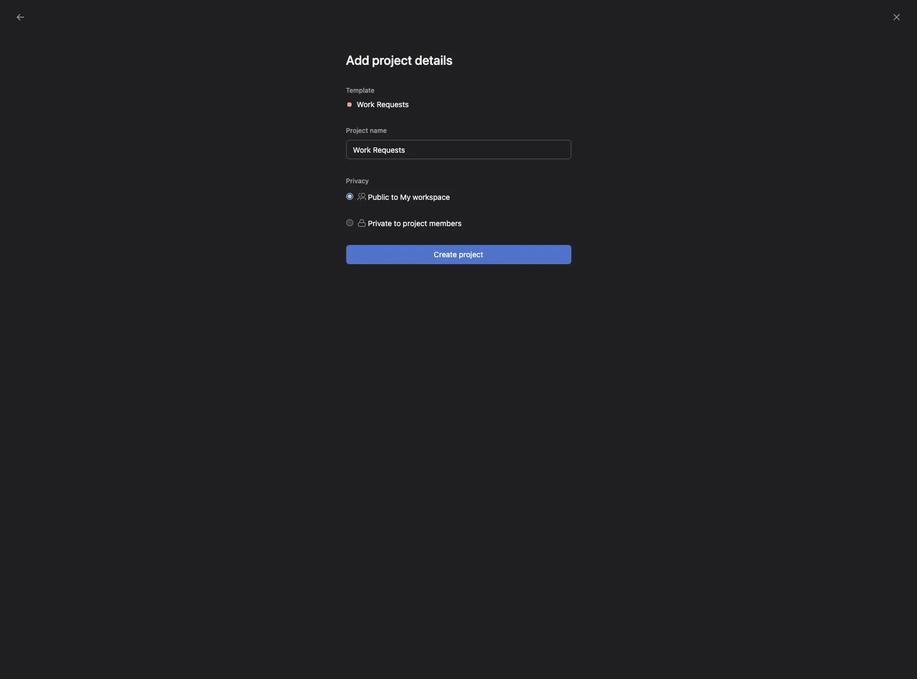 Task type: locate. For each thing, give the bounding box(es) containing it.
your
[[298, 143, 313, 152], [404, 143, 420, 152]]

to
[[377, 143, 384, 152], [391, 192, 398, 202], [394, 219, 401, 228]]

2 vertical spatial project
[[459, 250, 483, 259]]

work
[[357, 100, 375, 109]]

to left my at the left of the page
[[391, 192, 398, 202]]

private to project members
[[368, 219, 462, 228]]

your right align
[[404, 143, 420, 152]]

to left align
[[377, 143, 384, 152]]

project right create
[[459, 250, 483, 259]]

full
[[572, 143, 583, 152]]

members down workspace
[[429, 219, 462, 228]]

0 horizontal spatial add
[[282, 143, 296, 152]]

1 vertical spatial project
[[403, 219, 427, 228]]

to right private
[[394, 219, 401, 228]]

1 vertical spatial add
[[282, 143, 296, 152]]

workspace
[[413, 192, 450, 202]]

my
[[400, 192, 411, 202]]

add left company at the top of the page
[[282, 143, 296, 152]]

project
[[372, 53, 412, 68], [403, 219, 427, 228], [459, 250, 483, 259]]

0 vertical spatial members
[[521, 143, 554, 152]]

add
[[346, 53, 369, 68], [282, 143, 296, 152]]

project left details
[[372, 53, 412, 68]]

2 vertical spatial to
[[394, 219, 401, 228]]

list box
[[332, 4, 589, 21]]

1 horizontal spatial your
[[404, 143, 420, 152]]

project inside button
[[459, 250, 483, 259]]

your left company at the top of the page
[[298, 143, 313, 152]]

to for public
[[391, 192, 398, 202]]

members
[[521, 143, 554, 152], [429, 219, 462, 228]]

create
[[434, 250, 457, 259]]

only
[[503, 143, 519, 152]]

requests
[[377, 100, 409, 109]]

align
[[386, 143, 402, 152]]

0 vertical spatial add
[[346, 53, 369, 68]]

1 horizontal spatial members
[[521, 143, 554, 152]]

can
[[611, 143, 623, 152]]

1 vertical spatial members
[[429, 219, 462, 228]]

members left with on the top right of page
[[521, 143, 554, 152]]

go back image
[[16, 13, 25, 21]]

project name
[[346, 127, 387, 135]]

1 vertical spatial to
[[391, 192, 398, 202]]

template
[[346, 86, 375, 94]]

hide sidebar image
[[14, 9, 23, 17]]

project for create
[[459, 250, 483, 259]]

1 horizontal spatial add
[[346, 53, 369, 68]]

Project name text field
[[346, 140, 571, 159]]

inspired.
[[472, 143, 501, 152]]

0 vertical spatial project
[[372, 53, 412, 68]]

add up "template"
[[346, 53, 369, 68]]

0 horizontal spatial your
[[298, 143, 313, 152]]

with
[[556, 143, 570, 152]]

stay
[[455, 143, 470, 152]]

add project details
[[346, 53, 453, 68]]

project down public to my workspace
[[403, 219, 427, 228]]



Task type: describe. For each thing, give the bounding box(es) containing it.
public
[[368, 192, 389, 202]]

name
[[370, 127, 387, 135]]

create project button
[[346, 245, 571, 264]]

details
[[415, 53, 453, 68]]

0 vertical spatial to
[[377, 143, 384, 152]]

and
[[440, 143, 453, 152]]

1 your from the left
[[298, 143, 313, 152]]

add your company mission to align your work and stay inspired. only members with full access can edit.
[[282, 143, 641, 152]]

Private to project members radio
[[346, 219, 353, 226]]

work requests
[[357, 100, 409, 109]]

close image
[[893, 13, 901, 21]]

access
[[585, 143, 609, 152]]

mission
[[349, 143, 375, 152]]

company
[[315, 143, 346, 152]]

create project
[[434, 250, 483, 259]]

Public to My workspace radio
[[346, 193, 353, 200]]

add for add project details
[[346, 53, 369, 68]]

public to my workspace
[[368, 192, 450, 202]]

add for add your company mission to align your work and stay inspired. only members with full access can edit.
[[282, 143, 296, 152]]

work
[[422, 143, 438, 152]]

privacy
[[346, 177, 369, 185]]

2 your from the left
[[404, 143, 420, 152]]

project for add
[[372, 53, 412, 68]]

private
[[368, 219, 392, 228]]

project
[[346, 127, 368, 135]]

0 horizontal spatial members
[[429, 219, 462, 228]]

to for private
[[394, 219, 401, 228]]

edit.
[[625, 143, 641, 152]]



Task type: vqa. For each thing, say whether or not it's contained in the screenshot.
Project
yes



